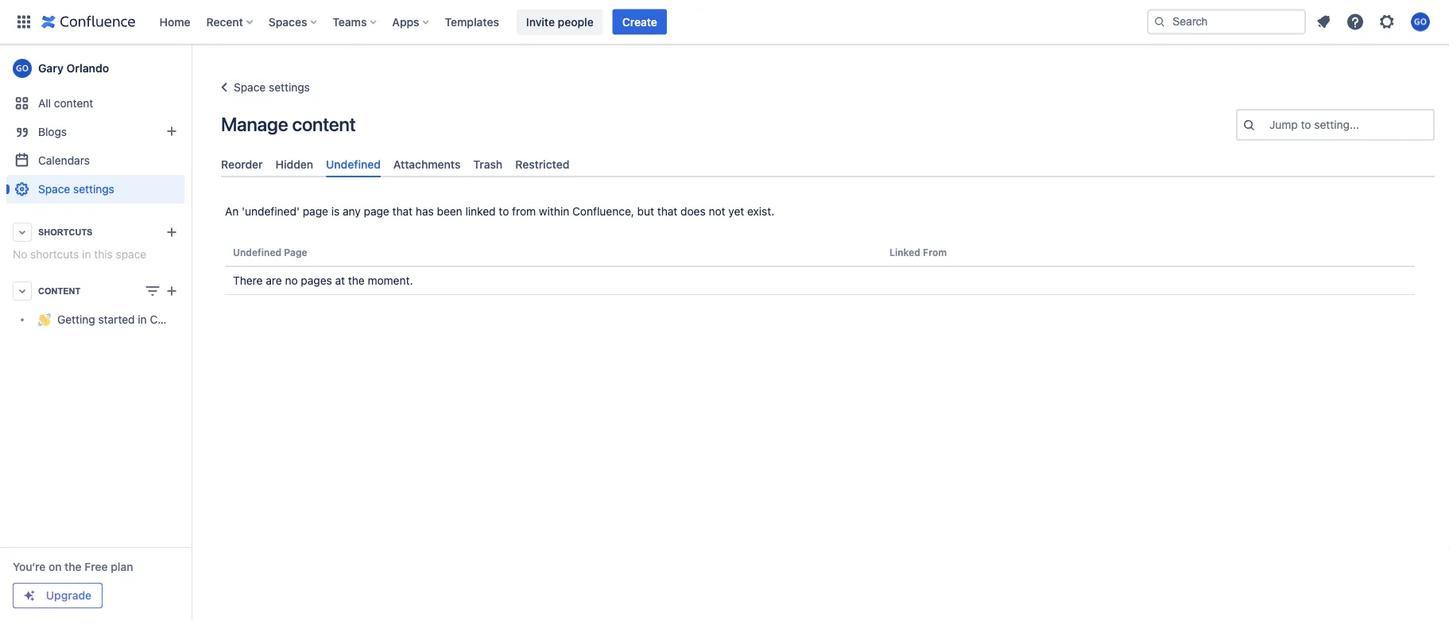 Task type: describe. For each thing, give the bounding box(es) containing it.
all content
[[38, 97, 93, 110]]

appswitcher icon image
[[14, 12, 33, 31]]

shortcuts button
[[6, 218, 184, 247]]

from
[[923, 247, 947, 258]]

invite
[[526, 15, 555, 28]]

manage content
[[221, 113, 356, 135]]

jump to setting...
[[1270, 118, 1360, 131]]

settings icon image
[[1378, 12, 1397, 31]]

attachments
[[394, 157, 461, 171]]

content for manage content
[[292, 113, 356, 135]]

home link
[[155, 9, 195, 35]]

calendars link
[[6, 146, 184, 175]]

undefined page
[[233, 247, 307, 258]]

space
[[116, 248, 147, 261]]

yet
[[729, 205, 745, 218]]

shortcuts
[[38, 227, 93, 237]]

manage
[[221, 113, 288, 135]]

linked
[[466, 205, 496, 218]]

all
[[38, 97, 51, 110]]

'undefined'
[[242, 205, 300, 218]]

1 vertical spatial space
[[38, 182, 70, 196]]

add shortcut image
[[162, 223, 181, 242]]

invite people button
[[517, 9, 603, 35]]

create
[[622, 15, 658, 28]]

pages
[[301, 274, 332, 287]]

recent button
[[202, 9, 259, 35]]

been
[[437, 205, 463, 218]]

change view image
[[143, 282, 162, 301]]

shortcuts
[[30, 248, 79, 261]]

0 vertical spatial the
[[348, 274, 365, 287]]

1 horizontal spatial space
[[234, 81, 266, 94]]

an 'undefined' page is any page that has been linked to from within confluence, but that does not yet exist.
[[225, 205, 775, 218]]

invite people
[[526, 15, 594, 28]]

banner containing home
[[0, 0, 1450, 45]]

apps
[[392, 15, 420, 28]]

home
[[159, 15, 191, 28]]

does
[[681, 205, 706, 218]]

you're
[[13, 560, 46, 573]]

teams
[[333, 15, 367, 28]]

this
[[94, 248, 113, 261]]

restricted link
[[509, 151, 576, 177]]

moment.
[[368, 274, 413, 287]]

not
[[709, 205, 726, 218]]

content for all content
[[54, 97, 93, 110]]

free
[[85, 560, 108, 573]]

reorder link
[[215, 151, 269, 177]]

setting...
[[1315, 118, 1360, 131]]

1 horizontal spatial space settings link
[[215, 78, 310, 97]]

there are no pages at the moment.
[[233, 274, 413, 287]]

0 vertical spatial to
[[1301, 118, 1312, 131]]

create link
[[613, 9, 667, 35]]

reorder
[[221, 157, 263, 171]]

is
[[331, 205, 340, 218]]

any
[[343, 205, 361, 218]]

blogs link
[[6, 118, 184, 146]]

search image
[[1154, 16, 1167, 28]]

content button
[[6, 277, 184, 305]]

all content link
[[6, 89, 184, 118]]

premium image
[[23, 589, 36, 602]]

confluence,
[[573, 205, 634, 218]]

no
[[285, 274, 298, 287]]

plan
[[111, 560, 133, 573]]

trash
[[473, 157, 503, 171]]

hidden
[[276, 157, 313, 171]]

no shortcuts in this space
[[13, 248, 147, 261]]

calendars
[[38, 154, 90, 167]]

on
[[49, 560, 62, 573]]



Task type: vqa. For each thing, say whether or not it's contained in the screenshot.
'Planning' to the left
no



Task type: locate. For each thing, give the bounding box(es) containing it.
you're on the free plan
[[13, 560, 133, 573]]

spaces
[[269, 15, 307, 28]]

tab list
[[215, 151, 1442, 177]]

space down calendars
[[38, 182, 70, 196]]

teams button
[[328, 9, 383, 35]]

1 horizontal spatial page
[[364, 205, 389, 218]]

in right started
[[138, 313, 147, 326]]

0 horizontal spatial space
[[38, 182, 70, 196]]

upgrade button
[[14, 584, 102, 608]]

an
[[225, 205, 239, 218]]

tab list containing reorder
[[215, 151, 1442, 177]]

0 horizontal spatial space settings link
[[6, 175, 184, 204]]

to
[[1301, 118, 1312, 131], [499, 205, 509, 218]]

that right the but at the left
[[657, 205, 678, 218]]

are
[[266, 274, 282, 287]]

getting started in confluence link
[[6, 305, 209, 334]]

undefined link
[[320, 151, 387, 177]]

in left this
[[82, 248, 91, 261]]

settings up manage content
[[269, 81, 310, 94]]

undefined for undefined
[[326, 157, 381, 171]]

1 horizontal spatial in
[[138, 313, 147, 326]]

0 vertical spatial space settings link
[[215, 78, 310, 97]]

linked
[[890, 247, 921, 258]]

Search field
[[1147, 9, 1307, 35]]

spaces button
[[264, 9, 323, 35]]

templates
[[445, 15, 499, 28]]

settings inside space element
[[73, 182, 114, 196]]

space settings link up manage
[[215, 78, 310, 97]]

Search settings text field
[[1270, 117, 1273, 133]]

no
[[13, 248, 27, 261]]

0 horizontal spatial to
[[499, 205, 509, 218]]

0 horizontal spatial that
[[392, 205, 413, 218]]

0 horizontal spatial undefined
[[233, 247, 282, 258]]

2 that from the left
[[657, 205, 678, 218]]

that
[[392, 205, 413, 218], [657, 205, 678, 218]]

undefined up "there"
[[233, 247, 282, 258]]

has
[[416, 205, 434, 218]]

blogs
[[38, 125, 67, 138]]

1 horizontal spatial the
[[348, 274, 365, 287]]

1 horizontal spatial to
[[1301, 118, 1312, 131]]

confluence image
[[41, 12, 136, 31], [41, 12, 136, 31]]

collapse sidebar image
[[173, 52, 208, 84]]

people
[[558, 15, 594, 28]]

restricted
[[515, 157, 570, 171]]

attachments link
[[387, 151, 467, 177]]

gary orlando
[[38, 62, 109, 75]]

templates link
[[440, 9, 504, 35]]

1 vertical spatial settings
[[73, 182, 114, 196]]

notification icon image
[[1314, 12, 1334, 31]]

space settings link down calendars
[[6, 175, 184, 204]]

0 horizontal spatial space settings
[[38, 182, 114, 196]]

upgrade
[[46, 589, 92, 602]]

content
[[38, 286, 80, 296]]

page
[[303, 205, 328, 218], [364, 205, 389, 218]]

getting
[[57, 313, 95, 326]]

trash link
[[467, 151, 509, 177]]

space settings link
[[215, 78, 310, 97], [6, 175, 184, 204]]

the
[[348, 274, 365, 287], [65, 560, 82, 573]]

gary
[[38, 62, 64, 75]]

1 vertical spatial undefined
[[233, 247, 282, 258]]

space settings up manage content
[[234, 81, 310, 94]]

jump
[[1270, 118, 1298, 131]]

at
[[335, 274, 345, 287]]

0 vertical spatial undefined
[[326, 157, 381, 171]]

content right all
[[54, 97, 93, 110]]

undefined up any
[[326, 157, 381, 171]]

from
[[512, 205, 536, 218]]

1 that from the left
[[392, 205, 413, 218]]

the inside space element
[[65, 560, 82, 573]]

settings
[[269, 81, 310, 94], [73, 182, 114, 196]]

exist.
[[748, 205, 775, 218]]

banner
[[0, 0, 1450, 45]]

1 horizontal spatial that
[[657, 205, 678, 218]]

linked from
[[890, 247, 947, 258]]

create a blog image
[[162, 122, 181, 141]]

your profile and preferences image
[[1411, 12, 1431, 31]]

0 horizontal spatial in
[[82, 248, 91, 261]]

create a page image
[[162, 282, 181, 301]]

hidden link
[[269, 151, 320, 177]]

confluence
[[150, 313, 209, 326]]

global element
[[10, 0, 1144, 44]]

1 vertical spatial to
[[499, 205, 509, 218]]

getting started in confluence
[[57, 313, 209, 326]]

undefined for undefined page
[[233, 247, 282, 258]]

in for shortcuts
[[82, 248, 91, 261]]

0 vertical spatial space
[[234, 81, 266, 94]]

1 horizontal spatial settings
[[269, 81, 310, 94]]

0 vertical spatial in
[[82, 248, 91, 261]]

but
[[637, 205, 654, 218]]

space settings down calendars
[[38, 182, 114, 196]]

0 vertical spatial content
[[54, 97, 93, 110]]

settings down 'calendars' "link"
[[73, 182, 114, 196]]

that left has
[[392, 205, 413, 218]]

help icon image
[[1346, 12, 1365, 31]]

to left from
[[499, 205, 509, 218]]

orlando
[[66, 62, 109, 75]]

1 page from the left
[[303, 205, 328, 218]]

apps button
[[388, 9, 435, 35]]

0 horizontal spatial settings
[[73, 182, 114, 196]]

undefined
[[326, 157, 381, 171], [233, 247, 282, 258]]

to right jump
[[1301, 118, 1312, 131]]

2 page from the left
[[364, 205, 389, 218]]

in for started
[[138, 313, 147, 326]]

page right any
[[364, 205, 389, 218]]

there
[[233, 274, 263, 287]]

space element
[[0, 45, 209, 621]]

1 vertical spatial space settings
[[38, 182, 114, 196]]

content inside space element
[[54, 97, 93, 110]]

within
[[539, 205, 570, 218]]

0 horizontal spatial page
[[303, 205, 328, 218]]

1 vertical spatial the
[[65, 560, 82, 573]]

space
[[234, 81, 266, 94], [38, 182, 70, 196]]

space up manage
[[234, 81, 266, 94]]

1 vertical spatial content
[[292, 113, 356, 135]]

1 horizontal spatial undefined
[[326, 157, 381, 171]]

space settings inside space element
[[38, 182, 114, 196]]

undefined inside undefined link
[[326, 157, 381, 171]]

0 vertical spatial settings
[[269, 81, 310, 94]]

content up hidden
[[292, 113, 356, 135]]

recent
[[206, 15, 243, 28]]

1 horizontal spatial content
[[292, 113, 356, 135]]

1 vertical spatial in
[[138, 313, 147, 326]]

the right at
[[348, 274, 365, 287]]

gary orlando link
[[6, 52, 184, 84]]

page
[[284, 247, 307, 258]]

space settings
[[234, 81, 310, 94], [38, 182, 114, 196]]

page left is
[[303, 205, 328, 218]]

started
[[98, 313, 135, 326]]

1 vertical spatial space settings link
[[6, 175, 184, 204]]

content
[[54, 97, 93, 110], [292, 113, 356, 135]]

0 horizontal spatial the
[[65, 560, 82, 573]]

the right on
[[65, 560, 82, 573]]

0 horizontal spatial content
[[54, 97, 93, 110]]

1 horizontal spatial space settings
[[234, 81, 310, 94]]

0 vertical spatial space settings
[[234, 81, 310, 94]]



